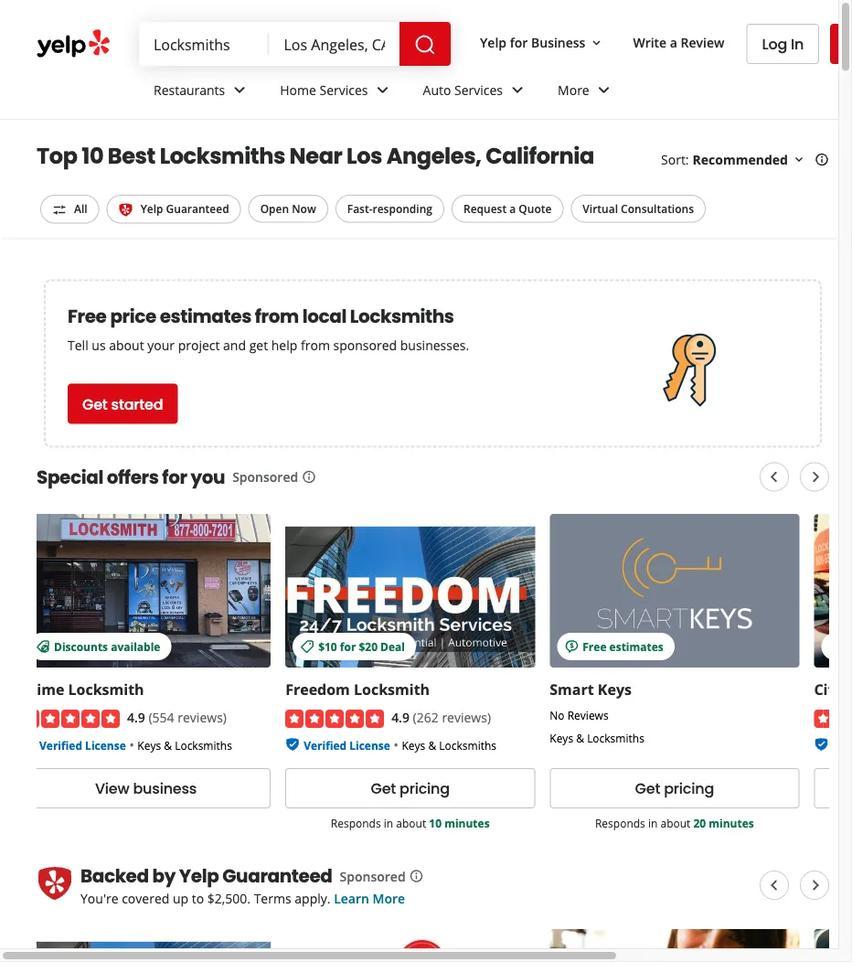 Task type: locate. For each thing, give the bounding box(es) containing it.
0 horizontal spatial in
[[384, 816, 394, 831]]

2 vertical spatial for
[[340, 639, 356, 654]]

1 horizontal spatial from
[[301, 337, 330, 354]]

1 24 chevron down v2 image from the left
[[507, 79, 529, 101]]

Near text field
[[284, 34, 385, 54]]

4.9 for prime locksmith
[[127, 708, 145, 726]]

locksmiths down reviews
[[588, 730, 645, 745]]

2 verified from the left
[[304, 737, 347, 752]]

locksmith
[[68, 679, 144, 699], [354, 679, 430, 699]]

1 horizontal spatial verified license
[[304, 737, 391, 752]]

restaurants link
[[139, 66, 266, 119]]

reviews)
[[178, 708, 227, 726], [442, 708, 491, 726]]

about right us
[[109, 337, 144, 354]]

1 horizontal spatial get
[[371, 778, 396, 799]]

1 vertical spatial 16 info v2 image
[[410, 869, 424, 884]]

24 chevron down v2 image for more
[[594, 79, 616, 101]]

24 chevron down v2 image inside restaurants link
[[229, 79, 251, 101]]

1 previous image from the top
[[763, 466, 785, 488]]

&
[[577, 730, 585, 745], [164, 737, 172, 752], [429, 737, 437, 752]]

none field find
[[154, 34, 255, 54]]

keys
[[598, 679, 632, 699], [550, 730, 574, 745], [138, 737, 161, 752], [402, 737, 426, 752]]

1 vertical spatial free
[[583, 639, 607, 654]]

reviews
[[568, 708, 609, 723]]

search image
[[415, 34, 437, 56]]

0 horizontal spatial for
[[162, 464, 187, 490]]

1 horizontal spatial yelp
[[480, 33, 507, 51]]

1 get pricing button from the left
[[286, 768, 536, 808]]

from up 'help'
[[255, 303, 299, 329]]

previous image for next icon
[[763, 466, 785, 488]]

yelp
[[480, 33, 507, 51], [141, 201, 163, 216]]

get pricing for smart keys
[[636, 778, 715, 799]]

0 horizontal spatial license
[[85, 737, 126, 752]]

a for write
[[671, 33, 678, 51]]

16 deal v2 image
[[829, 639, 844, 654]]

1 horizontal spatial services
[[455, 81, 503, 98]]

2 reviews) from the left
[[442, 708, 491, 726]]

yelp inside filters group
[[141, 201, 163, 216]]

1 horizontal spatial free
[[583, 639, 607, 654]]

4.9
[[127, 708, 145, 726], [392, 708, 410, 726]]

sponsored
[[233, 468, 298, 486], [340, 868, 406, 885]]

help
[[272, 337, 298, 354]]

get pricing up responds in about 10 minutes at the bottom of page
[[371, 778, 450, 799]]

pricing for smart keys
[[664, 778, 715, 799]]

0 horizontal spatial 10
[[82, 141, 104, 172]]

1 vertical spatial 16 chevron down v2 image
[[792, 152, 807, 167]]

1 services from the left
[[320, 81, 368, 98]]

0 horizontal spatial estimates
[[160, 303, 252, 329]]

1 4.9 star rating image from the left
[[21, 709, 120, 728]]

minutes for freedom locksmith
[[445, 816, 490, 831]]

all
[[74, 201, 87, 216]]

business
[[532, 33, 586, 51]]

0 vertical spatial more
[[558, 81, 590, 98]]

services right auto
[[455, 81, 503, 98]]

0 horizontal spatial verified license button
[[39, 736, 126, 753]]

about up learn more link
[[396, 816, 427, 831]]

1 horizontal spatial 4.9
[[392, 708, 410, 726]]

in
[[384, 816, 394, 831], [649, 816, 658, 831]]

responding
[[373, 201, 433, 216]]

responds up learn at the left bottom of page
[[331, 816, 381, 831]]

request a quote button
[[452, 195, 564, 223]]

locksmiths up businesses.
[[350, 303, 454, 329]]

0 horizontal spatial none field
[[154, 34, 255, 54]]

you're
[[81, 890, 119, 907]]

1 none field from the left
[[154, 34, 255, 54]]

1 horizontal spatial verified license button
[[304, 736, 391, 753]]

for left business
[[510, 33, 528, 51]]

1 horizontal spatial locksmith
[[354, 679, 430, 699]]

license down freedom locksmith link
[[350, 737, 391, 752]]

get pricing button
[[286, 768, 536, 808], [550, 768, 800, 808]]

16 deal v2 image
[[300, 639, 315, 654]]

responds in about 20 minutes
[[596, 816, 755, 831]]

locksmith down discounts available
[[68, 679, 144, 699]]

1 in from the left
[[384, 816, 394, 831]]

1 horizontal spatial 16 info v2 image
[[410, 869, 424, 884]]

2 keys & locksmiths from the left
[[402, 737, 497, 752]]

yelp for yelp for business
[[480, 33, 507, 51]]

0 horizontal spatial reviews)
[[178, 708, 227, 726]]

los
[[347, 141, 383, 172]]

16 chevron down v2 image left 16 info v2 icon
[[792, 152, 807, 167]]

0 horizontal spatial responds
[[331, 816, 381, 831]]

1 horizontal spatial a
[[671, 33, 678, 51]]

estimates inside free price estimates from local locksmiths tell us about your project and get help from sponsored businesses.
[[160, 303, 252, 329]]

0 horizontal spatial locksmith
[[68, 679, 144, 699]]

free for estimates
[[583, 639, 607, 654]]

0 horizontal spatial &
[[164, 737, 172, 752]]

none field up 'restaurants' at the top of the page
[[154, 34, 255, 54]]

1 horizontal spatial reviews)
[[442, 708, 491, 726]]

free up "tell" on the left top of the page
[[68, 303, 107, 329]]

2 in from the left
[[649, 816, 658, 831]]

get pricing button for freedom locksmith
[[286, 768, 536, 808]]

24 chevron down v2 image for home services
[[372, 79, 394, 101]]

about
[[109, 337, 144, 354], [396, 816, 427, 831], [661, 816, 691, 831]]

24 chevron down v2 image right 'restaurants' at the top of the page
[[229, 79, 251, 101]]

get
[[82, 394, 108, 414], [371, 778, 396, 799], [636, 778, 661, 799]]

yelp up business categories element
[[480, 33, 507, 51]]

24 chevron down v2 image
[[507, 79, 529, 101], [594, 79, 616, 101]]

guaranteed
[[166, 201, 229, 216]]

apply.
[[295, 890, 331, 907]]

16 chevron down v2 image right business
[[590, 36, 604, 50]]

16 filter v2 image
[[52, 203, 67, 217]]

locksmith down deal
[[354, 679, 430, 699]]

& down (554
[[164, 737, 172, 752]]

locksmiths inside free price estimates from local locksmiths tell us about your project and get help from sponsored businesses.
[[350, 303, 454, 329]]

24 chevron down v2 image for auto services
[[507, 79, 529, 101]]

2 services from the left
[[455, 81, 503, 98]]

2 horizontal spatial about
[[661, 816, 691, 831]]

responds left 20
[[596, 816, 646, 831]]

pricing up 20
[[664, 778, 715, 799]]

previous image
[[763, 466, 785, 488], [763, 875, 785, 897]]

a left quote
[[510, 201, 516, 216]]

1 horizontal spatial about
[[396, 816, 427, 831]]

consultations
[[621, 201, 694, 216]]

1 keys & locksmiths from the left
[[138, 737, 232, 752]]

20
[[694, 816, 707, 831]]

recommended
[[693, 151, 789, 168]]

2 minutes from the left
[[709, 816, 755, 831]]

smart keys no reviews keys & locksmiths
[[550, 679, 645, 745]]

4.9 star rating image
[[21, 709, 120, 728], [286, 709, 384, 728], [815, 709, 853, 728]]

16 info v2 image
[[302, 470, 317, 485], [410, 869, 424, 884]]

1 vertical spatial estimates
[[610, 639, 664, 654]]

verified for first verified license button
[[39, 737, 82, 752]]

1 24 chevron down v2 image from the left
[[229, 79, 251, 101]]

4.9 star rating image up 16 verified v2 icon
[[815, 709, 853, 728]]

fast-
[[347, 201, 373, 216]]

0 vertical spatial a
[[671, 33, 678, 51]]

license up view
[[85, 737, 126, 752]]

1 horizontal spatial 24 chevron down v2 image
[[372, 79, 394, 101]]

2 get pricing button from the left
[[550, 768, 800, 808]]

previous image left next icon
[[763, 466, 785, 488]]

verified license up view
[[39, 737, 126, 752]]

businesses.
[[401, 337, 470, 354]]

from down the 'local'
[[301, 337, 330, 354]]

near
[[290, 141, 343, 172]]

4.9 left (554
[[127, 708, 145, 726]]

& inside 'smart keys no reviews keys & locksmiths'
[[577, 730, 585, 745]]

2 verified license button from the left
[[304, 736, 391, 753]]

& down reviews
[[577, 730, 585, 745]]

1 pricing from the left
[[400, 778, 450, 799]]

fast-responding button
[[336, 195, 445, 223]]

2 24 chevron down v2 image from the left
[[594, 79, 616, 101]]

0 horizontal spatial 4.9 star rating image
[[21, 709, 120, 728]]

0 horizontal spatial 16 chevron down v2 image
[[590, 36, 604, 50]]

for left $20
[[340, 639, 356, 654]]

next image
[[805, 875, 827, 897]]

2 previous image from the top
[[763, 875, 785, 897]]

backed
[[81, 864, 149, 889]]

keys & locksmiths down 4.9 (262 reviews)
[[402, 737, 497, 752]]

1 horizontal spatial &
[[429, 737, 437, 752]]

16 verified v2 image
[[815, 737, 829, 752]]

2 license from the left
[[350, 737, 391, 752]]

verified for first verified license button from right
[[304, 737, 347, 752]]

get for freedom locksmith
[[371, 778, 396, 799]]

free right "16 free estimates v2" image
[[583, 639, 607, 654]]

24 chevron down v2 image inside more "link"
[[594, 79, 616, 101]]

0 vertical spatial for
[[510, 33, 528, 51]]

verified down prime
[[39, 737, 82, 752]]

0 vertical spatial from
[[255, 303, 299, 329]]

16 chevron down v2 image inside yelp for business button
[[590, 36, 604, 50]]

1 4.9 from the left
[[127, 708, 145, 726]]

get pricing button up responds in about 20 minutes
[[550, 768, 800, 808]]

4.9 for freedom locksmith
[[392, 708, 410, 726]]

0 horizontal spatial 4.9
[[127, 708, 145, 726]]

keys & locksmiths down '4.9 (554 reviews)'
[[138, 737, 232, 752]]

a right write
[[671, 33, 678, 51]]

locksmiths down '4.9 (554 reviews)'
[[175, 737, 232, 752]]

virtual consultations button
[[571, 195, 706, 223]]

1 horizontal spatial none field
[[284, 34, 385, 54]]

24 chevron down v2 image inside home services link
[[372, 79, 394, 101]]

1 license from the left
[[85, 737, 126, 752]]

0 horizontal spatial verified license
[[39, 737, 126, 752]]

o
[[847, 679, 853, 699]]

16 info v2 image
[[815, 152, 830, 167]]

None search field
[[139, 22, 455, 66]]

4.9 star rating image down freedom
[[286, 709, 384, 728]]

2 4.9 from the left
[[392, 708, 410, 726]]

in for smart keys
[[649, 816, 658, 831]]

4.9 left the (262
[[392, 708, 410, 726]]

get up responds in about 20 minutes
[[636, 778, 661, 799]]

24 chevron down v2 image left auto
[[372, 79, 394, 101]]

0 horizontal spatial 24 chevron down v2 image
[[229, 79, 251, 101]]

verified license button
[[39, 736, 126, 753], [304, 736, 391, 753]]

yelp for business
[[480, 33, 586, 51]]

for inside button
[[510, 33, 528, 51]]

24 chevron down v2 image down yelp for business
[[507, 79, 529, 101]]

4.9 (262 reviews)
[[392, 708, 491, 726]]

services for home services
[[320, 81, 368, 98]]

1 vertical spatial sponsored
[[340, 868, 406, 885]]

1 horizontal spatial 24 chevron down v2 image
[[594, 79, 616, 101]]

license
[[85, 737, 126, 752], [350, 737, 391, 752]]

0 horizontal spatial get pricing button
[[286, 768, 536, 808]]

fast-responding
[[347, 201, 433, 216]]

2 none field from the left
[[284, 34, 385, 54]]

free estimates
[[583, 639, 664, 654]]

1 locksmith from the left
[[68, 679, 144, 699]]

get pricing button up responds in about 10 minutes at the bottom of page
[[286, 768, 536, 808]]

pricing up responds in about 10 minutes at the bottom of page
[[400, 778, 450, 799]]

2 horizontal spatial for
[[510, 33, 528, 51]]

in left 20
[[649, 816, 658, 831]]

0 horizontal spatial keys & locksmiths
[[138, 737, 232, 752]]

0 vertical spatial estimates
[[160, 303, 252, 329]]

verified right 16 verified v2 image
[[304, 737, 347, 752]]

responds
[[331, 816, 381, 831], [596, 816, 646, 831]]

1 horizontal spatial sponsored
[[340, 868, 406, 885]]

1 horizontal spatial 16 chevron down v2 image
[[792, 152, 807, 167]]

available
[[111, 639, 161, 654]]

services right home
[[320, 81, 368, 98]]

more down business
[[558, 81, 590, 98]]

16 yelp guaranteed v2 image
[[119, 203, 133, 217]]

about inside free price estimates from local locksmiths tell us about your project and get help from sponsored businesses.
[[109, 337, 144, 354]]

0 vertical spatial 16 chevron down v2 image
[[590, 36, 604, 50]]

view business
[[95, 778, 197, 799]]

for left the you
[[162, 464, 187, 490]]

0 horizontal spatial about
[[109, 337, 144, 354]]

0 vertical spatial yelp
[[480, 33, 507, 51]]

0 horizontal spatial 16 info v2 image
[[302, 470, 317, 485]]

1 horizontal spatial responds
[[596, 816, 646, 831]]

0 vertical spatial 16 info v2 image
[[302, 470, 317, 485]]

24 chevron down v2 image
[[229, 79, 251, 101], [372, 79, 394, 101]]

4.9 star rating image down prime locksmith
[[21, 709, 120, 728]]

2 horizontal spatial get
[[636, 778, 661, 799]]

1 vertical spatial for
[[162, 464, 187, 490]]

1 vertical spatial 10
[[429, 816, 442, 831]]

2 24 chevron down v2 image from the left
[[372, 79, 394, 101]]

next image
[[805, 466, 827, 488]]

None field
[[154, 34, 255, 54], [284, 34, 385, 54]]

16 chevron down v2 image
[[590, 36, 604, 50], [792, 152, 807, 167]]

1 horizontal spatial in
[[649, 816, 658, 831]]

1 horizontal spatial keys & locksmiths
[[402, 737, 497, 752]]

sponsored for backed by yelp guaranteed
[[340, 868, 406, 885]]

locksmiths
[[160, 141, 285, 172], [350, 303, 454, 329], [588, 730, 645, 745], [175, 737, 232, 752], [439, 737, 497, 752]]

1 horizontal spatial 4.9 star rating image
[[286, 709, 384, 728]]

1 minutes from the left
[[445, 816, 490, 831]]

to
[[192, 890, 204, 907]]

services for auto services
[[455, 81, 503, 98]]

minutes
[[445, 816, 490, 831], [709, 816, 755, 831]]

price
[[110, 303, 156, 329]]

now
[[292, 201, 316, 216]]

0 horizontal spatial 24 chevron down v2 image
[[507, 79, 529, 101]]

get pricing for freedom locksmith
[[371, 778, 450, 799]]

2 horizontal spatial 4.9 star rating image
[[815, 709, 853, 728]]

2 pricing from the left
[[664, 778, 715, 799]]

2 get pricing from the left
[[636, 778, 715, 799]]

auto
[[423, 81, 451, 98]]

free inside free price estimates from local locksmiths tell us about your project and get help from sponsored businesses.
[[68, 303, 107, 329]]

1 horizontal spatial verified
[[304, 737, 347, 752]]

2 4.9 star rating image from the left
[[286, 709, 384, 728]]

0 horizontal spatial get pricing
[[371, 778, 450, 799]]

$2,500.
[[208, 890, 251, 907]]

sponsored up learn more link
[[340, 868, 406, 885]]

sponsored for special offers for you
[[233, 468, 298, 486]]

request a quote
[[464, 201, 552, 216]]

0 horizontal spatial verified
[[39, 737, 82, 752]]

0 horizontal spatial more
[[373, 890, 405, 907]]

discounts available
[[54, 639, 161, 654]]

0 horizontal spatial from
[[255, 303, 299, 329]]

verified license right 16 verified v2 image
[[304, 737, 391, 752]]

responds in about 10 minutes
[[331, 816, 490, 831]]

1 horizontal spatial more
[[558, 81, 590, 98]]

0 vertical spatial 10
[[82, 141, 104, 172]]

2 responds from the left
[[596, 816, 646, 831]]

0 vertical spatial free
[[68, 303, 107, 329]]

0 vertical spatial sponsored
[[233, 468, 298, 486]]

reviews) right the (262
[[442, 708, 491, 726]]

terms
[[254, 890, 292, 907]]

write a review
[[634, 33, 725, 51]]

verified license button up view
[[39, 736, 126, 753]]

keys & locksmiths for prime locksmith
[[138, 737, 232, 752]]

yelp right 16 yelp guaranteed v2 'icon'
[[141, 201, 163, 216]]

1 responds from the left
[[331, 816, 381, 831]]

& down the (262
[[429, 737, 437, 752]]

more link
[[544, 66, 630, 119]]

0 horizontal spatial pricing
[[400, 778, 450, 799]]

license for first verified license button
[[85, 737, 126, 752]]

estimates up project
[[160, 303, 252, 329]]

24 chevron down v2 image down yelp for business button
[[594, 79, 616, 101]]

1 vertical spatial previous image
[[763, 875, 785, 897]]

estimates up smart keys link
[[610, 639, 664, 654]]

0 vertical spatial previous image
[[763, 466, 785, 488]]

1 horizontal spatial pricing
[[664, 778, 715, 799]]

a inside button
[[510, 201, 516, 216]]

sponsored right the you
[[233, 468, 298, 486]]

auto services
[[423, 81, 503, 98]]

1 horizontal spatial minutes
[[709, 816, 755, 831]]

yelp guaranteed button
[[107, 195, 241, 224]]

1 horizontal spatial get pricing button
[[550, 768, 800, 808]]

offers
[[107, 464, 159, 490]]

1 horizontal spatial license
[[350, 737, 391, 752]]

0 horizontal spatial free
[[68, 303, 107, 329]]

virtual
[[583, 201, 619, 216]]

license for first verified license button from right
[[350, 737, 391, 752]]

none field up "home services"
[[284, 34, 385, 54]]

1 reviews) from the left
[[178, 708, 227, 726]]

0 horizontal spatial minutes
[[445, 816, 490, 831]]

home services link
[[266, 66, 409, 119]]

free price estimates from local locksmiths tell us about your project and get help from sponsored businesses.
[[68, 303, 470, 354]]

yelp guaranteed
[[179, 864, 333, 889]]

0 horizontal spatial yelp
[[141, 201, 163, 216]]

locksmiths down 4.9 (262 reviews)
[[439, 737, 497, 752]]

from
[[255, 303, 299, 329], [301, 337, 330, 354]]

prime locksmith link
[[21, 679, 144, 699]]

yelp for yelp guaranteed
[[141, 201, 163, 216]]

reviews) right (554
[[178, 708, 227, 726]]

get up responds in about 10 minutes at the bottom of page
[[371, 778, 396, 799]]

0 horizontal spatial sponsored
[[233, 468, 298, 486]]

for
[[510, 33, 528, 51], [162, 464, 187, 490], [340, 639, 356, 654]]

pricing for freedom locksmith
[[400, 778, 450, 799]]

previous image left next image in the right of the page
[[763, 875, 785, 897]]

discounts available link
[[21, 514, 271, 667]]

1 horizontal spatial get pricing
[[636, 778, 715, 799]]

city
[[815, 679, 843, 699]]

get left started at the left
[[82, 394, 108, 414]]

free price estimates from local locksmiths image
[[644, 324, 735, 416]]

2 locksmith from the left
[[354, 679, 430, 699]]

1 vertical spatial a
[[510, 201, 516, 216]]

0 horizontal spatial services
[[320, 81, 368, 98]]

24 chevron down v2 image inside auto services link
[[507, 79, 529, 101]]

1 horizontal spatial for
[[340, 639, 356, 654]]

about left 20
[[661, 816, 691, 831]]

in for freedom locksmith
[[384, 816, 394, 831]]

16 chevron down v2 image inside the recommended dropdown button
[[792, 152, 807, 167]]

get pricing up responds in about 20 minutes
[[636, 778, 715, 799]]

2 horizontal spatial &
[[577, 730, 585, 745]]

in up learn more link
[[384, 816, 394, 831]]

about for freedom locksmith
[[396, 816, 427, 831]]

1 verified from the left
[[39, 737, 82, 752]]

quote
[[519, 201, 552, 216]]

1 vertical spatial yelp
[[141, 201, 163, 216]]

a for request
[[510, 201, 516, 216]]

1 vertical spatial more
[[373, 890, 405, 907]]

more right learn at the left bottom of page
[[373, 890, 405, 907]]

1 get pricing from the left
[[371, 778, 450, 799]]

verified license button right 16 verified v2 image
[[304, 736, 391, 753]]

0 horizontal spatial a
[[510, 201, 516, 216]]

keys & locksmiths
[[138, 737, 232, 752], [402, 737, 497, 752]]



Task type: vqa. For each thing, say whether or not it's contained in the screenshot.
'About Yelp' LINK
no



Task type: describe. For each thing, give the bounding box(es) containing it.
16 info v2 image for backed by yelp guaranteed
[[410, 869, 424, 884]]

get started
[[82, 394, 163, 414]]

open
[[260, 201, 289, 216]]

yelp for business button
[[473, 26, 612, 59]]

backed by yelp guaranteed
[[81, 864, 333, 889]]

freedom locksmith
[[286, 679, 430, 699]]

keys down (554
[[138, 737, 161, 752]]

(554
[[149, 708, 174, 726]]

& for freedom locksmith
[[429, 737, 437, 752]]

Find text field
[[154, 34, 255, 54]]

16 chevron down v2 image for recommended
[[792, 152, 807, 167]]

log in
[[763, 34, 805, 54]]

responds for smart keys
[[596, 816, 646, 831]]

for for $10
[[340, 639, 356, 654]]

top
[[37, 141, 77, 172]]

$20
[[359, 639, 378, 654]]

(262
[[413, 708, 439, 726]]

$10
[[319, 639, 337, 654]]

you
[[191, 464, 225, 490]]

1 vertical spatial from
[[301, 337, 330, 354]]

4.9 star rating image for freedom
[[286, 709, 384, 728]]

best
[[108, 141, 156, 172]]

learn
[[334, 890, 370, 907]]

sort:
[[662, 151, 690, 168]]

write a review link
[[626, 26, 732, 59]]

virtual consultations
[[583, 201, 694, 216]]

keys down no
[[550, 730, 574, 745]]

you're covered up to $2,500. terms apply. learn more
[[81, 890, 405, 907]]

1 verified license button from the left
[[39, 736, 126, 753]]

16 chevron down v2 image for yelp for business
[[590, 36, 604, 50]]

business
[[133, 778, 197, 799]]

in
[[791, 34, 805, 54]]

about for smart keys
[[661, 816, 691, 831]]

smart
[[550, 679, 594, 699]]

review
[[681, 33, 725, 51]]

special offers for you
[[37, 464, 225, 490]]

prime locksmith
[[21, 679, 144, 699]]

project
[[178, 337, 220, 354]]

0 horizontal spatial get
[[82, 394, 108, 414]]

free estimates link
[[550, 514, 800, 667]]

your
[[148, 337, 175, 354]]

get for smart keys
[[636, 778, 661, 799]]

1 horizontal spatial 10
[[429, 816, 442, 831]]

city o link
[[815, 679, 853, 699]]

open now button
[[249, 195, 328, 223]]

sponsored
[[334, 337, 397, 354]]

16 discount available v2 image
[[36, 639, 50, 654]]

business categories element
[[139, 66, 853, 119]]

view
[[95, 778, 129, 799]]

special
[[37, 464, 103, 490]]

no
[[550, 708, 565, 723]]

city o
[[815, 679, 853, 699]]

previous image for next image in the right of the page
[[763, 875, 785, 897]]

top 10 best locksmiths near los angeles, california
[[37, 141, 595, 172]]

responds for freedom locksmith
[[331, 816, 381, 831]]

home
[[280, 81, 316, 98]]

tell
[[68, 337, 88, 354]]

reviews) for prime locksmith
[[178, 708, 227, 726]]

discounts
[[54, 639, 108, 654]]

for for yelp
[[510, 33, 528, 51]]

reviews) for freedom locksmith
[[442, 708, 491, 726]]

and
[[223, 337, 246, 354]]

auto services link
[[409, 66, 544, 119]]

locksmith for freedom locksmith
[[354, 679, 430, 699]]

$10 for $20 deal link
[[286, 514, 536, 667]]

write
[[634, 33, 667, 51]]

prime
[[21, 679, 64, 699]]

4.9 star rating image for prime
[[21, 709, 120, 728]]

filters group
[[37, 195, 710, 224]]

yelp guaranteed
[[141, 201, 229, 216]]

none field near
[[284, 34, 385, 54]]

keys up reviews
[[598, 679, 632, 699]]

16 free estimates v2 image
[[565, 639, 579, 654]]

recommended button
[[693, 151, 807, 168]]

2 verified license from the left
[[304, 737, 391, 752]]

us
[[92, 337, 106, 354]]

24 chevron down v2 image for restaurants
[[229, 79, 251, 101]]

1 verified license from the left
[[39, 737, 126, 752]]

& for prime locksmith
[[164, 737, 172, 752]]

$10 for $20 deal
[[319, 639, 405, 654]]

request
[[464, 201, 507, 216]]

log
[[763, 34, 788, 54]]

restaurants
[[154, 81, 225, 98]]

california
[[486, 141, 595, 172]]

locksmith for prime locksmith
[[68, 679, 144, 699]]

smart keys link
[[550, 679, 632, 699]]

local
[[303, 303, 347, 329]]

keys down the (262
[[402, 737, 426, 752]]

locksmiths inside 'smart keys no reviews keys & locksmiths'
[[588, 730, 645, 745]]

more inside "link"
[[558, 81, 590, 98]]

3 4.9 star rating image from the left
[[815, 709, 853, 728]]

get pricing button for smart keys
[[550, 768, 800, 808]]

1 horizontal spatial estimates
[[610, 639, 664, 654]]

home services
[[280, 81, 368, 98]]

16 verified v2 image
[[286, 737, 300, 752]]

log in link
[[747, 24, 820, 64]]

keys & locksmiths for freedom locksmith
[[402, 737, 497, 752]]

free for price
[[68, 303, 107, 329]]

covered
[[122, 890, 170, 907]]

angeles,
[[387, 141, 482, 172]]

locksmiths up guaranteed
[[160, 141, 285, 172]]

16 info v2 image for special offers for you
[[302, 470, 317, 485]]

minutes for smart keys
[[709, 816, 755, 831]]

get
[[249, 337, 268, 354]]

by
[[152, 864, 176, 889]]

started
[[111, 394, 163, 414]]

learn more link
[[334, 890, 405, 907]]



